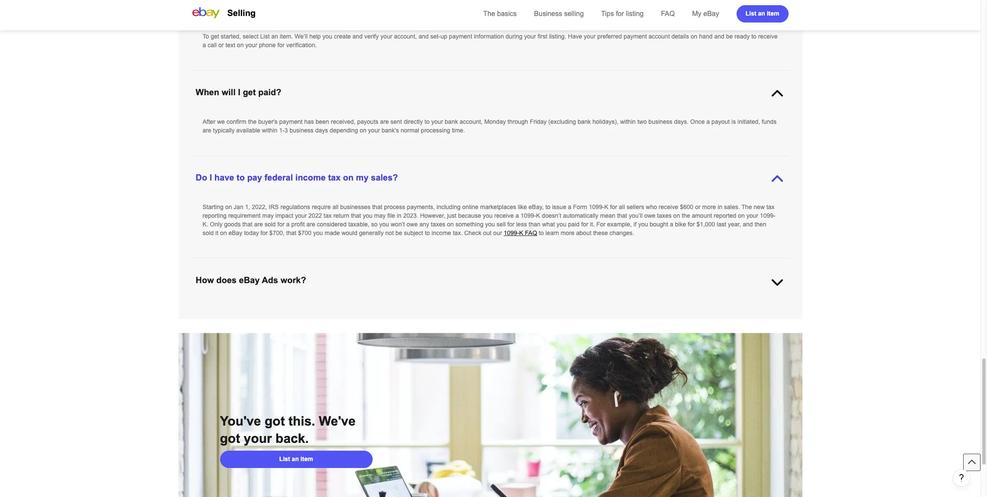 Task type: locate. For each thing, give the bounding box(es) containing it.
0 horizontal spatial more
[[561, 230, 575, 237]]

more down paid on the right of the page
[[561, 230, 575, 237]]

tips for listing link
[[601, 10, 644, 17]]

sell inside ebay ads can help you build your business on ebay with effective advertising tools that create a meaningful connection between you and ebay's global community of passionate buyers - and help you sell your items faster. stand out among billions of listings on ebay by putting your items in front of interested buyers no matter the size of your budget.
[[738, 306, 747, 313]]

and right hand
[[714, 33, 725, 40]]

1 vertical spatial list
[[260, 33, 270, 40]]

sold
[[265, 221, 276, 228], [203, 230, 214, 237]]

2 vertical spatial business
[[294, 306, 318, 313]]

you right so
[[379, 221, 389, 228]]

0 horizontal spatial list an item link
[[220, 451, 373, 469]]

for up mean at the top right of the page
[[610, 204, 617, 211]]

0 vertical spatial account,
[[394, 33, 417, 40]]

2023.
[[403, 212, 418, 219]]

help, opens dialogs image
[[957, 474, 966, 483]]

1 vertical spatial how
[[196, 276, 214, 285]]

items
[[762, 306, 777, 313], [381, 315, 396, 322]]

the inside after we confirm the buyer's payment has been received, payouts are sent directly to your bank account, monday through friday (excluding bank holidays), within two business days. once a payout is initiated, funds are typically available within 1-3 business days depending on your bank's normal processing time.
[[248, 118, 257, 125]]

taxes down however,
[[431, 221, 445, 228]]

ads inside ebay ads can help you build your business on ebay with effective advertising tools that create a meaningful connection between you and ebay's global community of passionate buyers - and help you sell your items faster. stand out among billions of listings on ebay by putting your items in front of interested buyers no matter the size of your budget.
[[218, 306, 228, 313]]

0 horizontal spatial ads
[[218, 306, 228, 313]]

business inside ebay ads can help you build your business on ebay with effective advertising tools that create a meaningful connection between you and ebay's global community of passionate buyers - and help you sell your items faster. stand out among billions of listings on ebay by putting your items in front of interested buyers no matter the size of your budget.
[[294, 306, 318, 313]]

you've
[[220, 414, 261, 429]]

or up amount
[[695, 204, 701, 211]]

0 horizontal spatial list an item
[[279, 456, 313, 463]]

account,
[[394, 33, 417, 40], [460, 118, 483, 125]]

create
[[234, 2, 260, 12], [334, 33, 351, 40], [438, 306, 454, 313]]

1099-k faq to learn more about these changes.
[[504, 230, 634, 237]]

be down 'won't'
[[396, 230, 402, 237]]

to inside after we confirm the buyer's payment has been received, payouts are sent directly to your bank account, monday through friday (excluding bank holidays), within two business days. once a payout is initiated, funds are typically available within 1-3 business days depending on your bank's normal processing time.
[[425, 118, 430, 125]]

how left do
[[196, 2, 214, 12]]

are up bank's
[[380, 118, 389, 125]]

1 horizontal spatial item
[[767, 10, 779, 17]]

a inside after we confirm the buyer's payment has been received, payouts are sent directly to your bank account, monday through friday (excluding bank holidays), within two business days. once a payout is initiated, funds are typically available within 1-3 business days depending on your bank's normal processing time.
[[707, 118, 710, 125]]

you up the 1099-k faq to learn more about these changes.
[[557, 221, 567, 228]]

0 vertical spatial item
[[767, 10, 779, 17]]

sold up $700, on the left top of the page
[[265, 221, 276, 228]]

and left then
[[743, 221, 753, 228]]

1 vertical spatial business
[[290, 127, 314, 134]]

list up phone
[[260, 33, 270, 40]]

to right ready
[[752, 33, 757, 40]]

list inside to get started, select list an item. we'll help you create and verify your account, and set-up payment information during your first listing. have your preferred payment account details on hand and be ready to receive a call or text on your phone for verification.
[[260, 33, 270, 40]]

who
[[646, 204, 657, 211]]

0 vertical spatial faq
[[661, 10, 675, 17]]

1 vertical spatial account,
[[460, 118, 483, 125]]

the up available
[[248, 118, 257, 125]]

monday
[[484, 118, 506, 125]]

all
[[332, 204, 339, 211], [619, 204, 625, 211]]

or inside 'starting on jan 1, 2022, irs regulations require all businesses that process payments, including online marketplaces like ebay, to issue a form 1099-k for all sellers who receive $600 or more in sales. the new tax reporting requirement may impact your 2022 tax return that you may file in 2023. however, just because you receive a 1099-k doesn't automatically mean that you'll owe taxes on the amount reported on your 1099- k. only goods that are sold for a profit are considered taxable, so you won't owe any taxes on something you sell for less than what you paid for it. for example, if you bought a bike for $1,000 last year, and then sold it on ebay today for $700, that $700 you made would generally not be subject to income tax. check out our'
[[695, 204, 701, 211]]

how left does
[[196, 276, 214, 285]]

to up processing
[[425, 118, 430, 125]]

by
[[340, 315, 346, 322]]

k down less
[[519, 230, 523, 237]]

that up example, on the right of page
[[617, 212, 627, 219]]

tax up considered
[[324, 212, 332, 219]]

a right once
[[707, 118, 710, 125]]

0 vertical spatial list
[[746, 10, 757, 17]]

that up interested
[[426, 306, 436, 313]]

may down "irs"
[[262, 212, 274, 219]]

1 vertical spatial the
[[742, 204, 752, 211]]

1 vertical spatial k
[[536, 212, 540, 219]]

or
[[218, 42, 224, 49], [695, 204, 701, 211]]

1 vertical spatial sell
[[738, 306, 747, 313]]

funds
[[762, 118, 777, 125]]

account, left set-
[[394, 33, 417, 40]]

selling
[[227, 8, 256, 18]]

the down connection
[[500, 315, 509, 322]]

listing.
[[549, 33, 566, 40]]

1 horizontal spatial or
[[695, 204, 701, 211]]

so
[[371, 221, 378, 228]]

you right the "we'll"
[[323, 33, 332, 40]]

0 vertical spatial within
[[620, 118, 636, 125]]

0 vertical spatial got
[[265, 414, 285, 429]]

owe down "2023."
[[407, 221, 418, 228]]

0 vertical spatial more
[[702, 204, 716, 211]]

2 vertical spatial receive
[[494, 212, 514, 219]]

interested
[[425, 315, 451, 322]]

2 vertical spatial the
[[500, 315, 509, 322]]

out inside ebay ads can help you build your business on ebay with effective advertising tools that create a meaningful connection between you and ebay's global community of passionate buyers - and help you sell your items faster. stand out among billions of listings on ebay by putting your items in front of interested buyers no matter the size of your budget.
[[238, 315, 247, 322]]

income
[[295, 173, 326, 182], [432, 230, 451, 237]]

0 vertical spatial business
[[649, 118, 673, 125]]

ebay right my
[[704, 10, 719, 17]]

k down ebay,
[[536, 212, 540, 219]]

that inside ebay ads can help you build your business on ebay with effective advertising tools that create a meaningful connection between you and ebay's global community of passionate buyers - and help you sell your items faster. stand out among billions of listings on ebay by putting your items in front of interested buyers no matter the size of your budget.
[[426, 306, 436, 313]]

2 how from the top
[[196, 276, 214, 285]]

meaningful
[[461, 306, 491, 313]]

how for how do i create an account?
[[196, 2, 214, 12]]

information
[[474, 33, 504, 40]]

0 horizontal spatial the
[[248, 118, 257, 125]]

set-
[[430, 33, 441, 40]]

my ebay
[[692, 10, 719, 17]]

0 horizontal spatial list
[[260, 33, 270, 40]]

2 vertical spatial k
[[519, 230, 523, 237]]

0 horizontal spatial income
[[295, 173, 326, 182]]

0 horizontal spatial receive
[[494, 212, 514, 219]]

1 vertical spatial owe
[[407, 221, 418, 228]]

receive inside to get started, select list an item. we'll help you create and verify your account, and set-up payment information during your first listing. have your preferred payment account details on hand and be ready to receive a call or text on your phone for verification.
[[758, 33, 778, 40]]

taxable,
[[348, 221, 370, 228]]

out left our
[[483, 230, 492, 237]]

of down tools
[[418, 315, 423, 322]]

something
[[456, 221, 484, 228]]

1 horizontal spatial be
[[726, 33, 733, 40]]

list an item
[[746, 10, 779, 17], [279, 456, 313, 463]]

2 vertical spatial list
[[279, 456, 290, 463]]

last
[[717, 221, 726, 228]]

bank up time. at the left top of the page
[[445, 118, 458, 125]]

list an item up ready
[[746, 10, 779, 17]]

0 horizontal spatial items
[[381, 315, 396, 322]]

in up reported
[[718, 204, 723, 211]]

bank left holidays),
[[578, 118, 591, 125]]

require
[[312, 204, 331, 211]]

out down can
[[238, 315, 247, 322]]

sold left "it"
[[203, 230, 214, 237]]

1099- down like
[[521, 212, 536, 219]]

to
[[752, 33, 757, 40], [425, 118, 430, 125], [237, 173, 245, 182], [546, 204, 551, 211], [425, 230, 430, 237], [539, 230, 544, 237]]

in down advertising
[[398, 315, 402, 322]]

got up back.
[[265, 414, 285, 429]]

1 horizontal spatial bank
[[578, 118, 591, 125]]

receive
[[758, 33, 778, 40], [659, 204, 678, 211], [494, 212, 514, 219]]

you up our
[[485, 221, 495, 228]]

1 horizontal spatial faq
[[661, 10, 675, 17]]

0 vertical spatial the
[[248, 118, 257, 125]]

payment up the 3
[[279, 118, 303, 125]]

1099- up mean at the top right of the page
[[589, 204, 605, 211]]

0 vertical spatial sell
[[497, 221, 506, 228]]

0 vertical spatial k
[[605, 204, 609, 211]]

impact
[[275, 212, 293, 219]]

1 horizontal spatial the
[[500, 315, 509, 322]]

receive right ready
[[758, 33, 778, 40]]

0 horizontal spatial sell
[[497, 221, 506, 228]]

sell
[[497, 221, 506, 228], [738, 306, 747, 313]]

be
[[726, 33, 733, 40], [396, 230, 402, 237]]

1099- down less
[[504, 230, 519, 237]]

1 all from the left
[[332, 204, 339, 211]]

1-
[[279, 127, 285, 134]]

year,
[[728, 221, 741, 228]]

income inside 'starting on jan 1, 2022, irs regulations require all businesses that process payments, including online marketplaces like ebay, to issue a form 1099-k for all sellers who receive $600 or more in sales. the new tax reporting requirement may impact your 2022 tax return that you may file in 2023. however, just because you receive a 1099-k doesn't automatically mean that you'll owe taxes on the amount reported on your 1099- k. only goods that are sold for a profit are considered taxable, so you won't owe any taxes on something you sell for less than what you paid for it. for example, if you bought a bike for $1,000 last year, and then sold it on ebay today for $700, that $700 you made would generally not be subject to income tax. check out our'
[[432, 230, 451, 237]]

with
[[344, 306, 354, 313]]

2 vertical spatial in
[[398, 315, 402, 322]]

1 vertical spatial list an item
[[279, 456, 313, 463]]

community
[[609, 306, 639, 313]]

on left hand
[[691, 33, 698, 40]]

tips
[[601, 10, 614, 17]]

when
[[196, 88, 219, 97]]

more inside 'starting on jan 1, 2022, irs regulations require all businesses that process payments, including online marketplaces like ebay, to issue a form 1099-k for all sellers who receive $600 or more in sales. the new tax reporting requirement may impact your 2022 tax return that you may file in 2023. however, just because you receive a 1099-k doesn't automatically mean that you'll owe taxes on the amount reported on your 1099- k. only goods that are sold for a profit are considered taxable, so you won't owe any taxes on something you sell for less than what you paid for it. for example, if you bought a bike for $1,000 last year, and then sold it on ebay today for $700, that $700 you made would generally not be subject to income tax. check out our'
[[702, 204, 716, 211]]

and up learn
[[560, 306, 570, 313]]

a left call at the left of page
[[203, 42, 206, 49]]

work?
[[281, 276, 306, 285]]

on
[[691, 33, 698, 40], [237, 42, 244, 49], [360, 127, 367, 134], [343, 173, 354, 182], [225, 204, 232, 211], [673, 212, 680, 219], [738, 212, 745, 219], [447, 221, 454, 228], [220, 230, 227, 237], [320, 306, 326, 313], [316, 315, 323, 322]]

on right the listings
[[316, 315, 323, 322]]

in right the file
[[397, 212, 402, 219]]

2 horizontal spatial create
[[438, 306, 454, 313]]

about
[[576, 230, 592, 237]]

1 horizontal spatial the
[[742, 204, 752, 211]]

0 vertical spatial receive
[[758, 33, 778, 40]]

are up today
[[254, 221, 263, 228]]

front
[[404, 315, 416, 322]]

1 vertical spatial receive
[[659, 204, 678, 211]]

payment
[[449, 33, 472, 40], [624, 33, 647, 40], [279, 118, 303, 125]]

within
[[620, 118, 636, 125], [262, 127, 277, 134]]

verify
[[364, 33, 379, 40]]

1 vertical spatial more
[[561, 230, 575, 237]]

no
[[473, 315, 480, 322]]

2 vertical spatial i
[[210, 173, 212, 182]]

to up doesn't
[[546, 204, 551, 211]]

0 vertical spatial how
[[196, 2, 214, 12]]

business selling
[[534, 10, 584, 17]]

get inside to get started, select list an item. we'll help you create and verify your account, and set-up payment information during your first listing. have your preferred payment account details on hand and be ready to receive a call or text on your phone for verification.
[[211, 33, 219, 40]]

1 horizontal spatial income
[[432, 230, 451, 237]]

0 horizontal spatial create
[[234, 2, 260, 12]]

do i have to pay federal income tax on my sales?
[[196, 173, 398, 182]]

business right two
[[649, 118, 673, 125]]

0 vertical spatial list an item link
[[737, 5, 789, 23]]

ads left work? on the bottom left
[[262, 276, 278, 285]]

stand
[[221, 315, 237, 322]]

$700,
[[269, 230, 285, 237]]

0 horizontal spatial got
[[220, 432, 240, 446]]

1 horizontal spatial buyers
[[678, 306, 696, 313]]

0 horizontal spatial may
[[262, 212, 274, 219]]

2 vertical spatial create
[[438, 306, 454, 313]]

receive right who
[[659, 204, 678, 211]]

bike
[[675, 221, 686, 228]]

1 horizontal spatial may
[[374, 212, 386, 219]]

businesses
[[340, 204, 371, 211]]

be left ready
[[726, 33, 733, 40]]

be inside to get started, select list an item. we'll help you create and verify your account, and set-up payment information during your first listing. have your preferred payment account details on hand and be ready to receive a call or text on your phone for verification.
[[726, 33, 733, 40]]

account, inside after we confirm the buyer's payment has been received, payouts are sent directly to your bank account, monday through friday (excluding bank holidays), within two business days. once a payout is initiated, funds are typically available within 1-3 business days depending on your bank's normal processing time.
[[460, 118, 483, 125]]

that down businesses
[[351, 212, 361, 219]]

0 horizontal spatial account,
[[394, 33, 417, 40]]

global
[[591, 306, 608, 313]]

1 may from the left
[[262, 212, 274, 219]]

buyers
[[678, 306, 696, 313], [453, 315, 471, 322]]

item for rightmost list an item link
[[767, 10, 779, 17]]

create right do
[[234, 2, 260, 12]]

get left paid?
[[243, 88, 256, 97]]

owe
[[644, 212, 656, 219], [407, 221, 418, 228]]

of right community
[[640, 306, 645, 313]]

be inside 'starting on jan 1, 2022, irs regulations require all businesses that process payments, including online marketplaces like ebay, to issue a form 1099-k for all sellers who receive $600 or more in sales. the new tax reporting requirement may impact your 2022 tax return that you may file in 2023. however, just because you receive a 1099-k doesn't automatically mean that you'll owe taxes on the amount reported on your 1099- k. only goods that are sold for a profit are considered taxable, so you won't owe any taxes on something you sell for less than what you paid for it. for example, if you bought a bike for $1,000 last year, and then sold it on ebay today for $700, that $700 you made would generally not be subject to income tax. check out our'
[[396, 230, 402, 237]]

connection
[[493, 306, 522, 313]]

not
[[385, 230, 394, 237]]

0 horizontal spatial taxes
[[431, 221, 445, 228]]

depending
[[330, 127, 358, 134]]

1 horizontal spatial get
[[243, 88, 256, 97]]

budget.
[[543, 315, 563, 322]]

a up less
[[516, 212, 519, 219]]

a
[[203, 42, 206, 49], [707, 118, 710, 125], [568, 204, 571, 211], [516, 212, 519, 219], [286, 221, 290, 228], [670, 221, 673, 228], [456, 306, 460, 313]]

0 horizontal spatial bank
[[445, 118, 458, 125]]

tax left my
[[328, 173, 341, 182]]

1 horizontal spatial account,
[[460, 118, 483, 125]]

1 how from the top
[[196, 2, 214, 12]]

2 horizontal spatial the
[[682, 212, 690, 219]]

1 horizontal spatial i
[[229, 2, 232, 12]]

list an item down back.
[[279, 456, 313, 463]]

1 horizontal spatial all
[[619, 204, 625, 211]]

faq down than
[[525, 230, 537, 237]]

0 horizontal spatial sold
[[203, 230, 214, 237]]

payment down listing
[[624, 33, 647, 40]]

ebay left by
[[324, 315, 338, 322]]

1 horizontal spatial sell
[[738, 306, 747, 313]]

0 horizontal spatial within
[[262, 127, 277, 134]]

started,
[[221, 33, 241, 40]]

on right "it"
[[220, 230, 227, 237]]

the basics
[[483, 10, 517, 17]]

for right 'tips'
[[616, 10, 624, 17]]

2 all from the left
[[619, 204, 625, 211]]

2 horizontal spatial receive
[[758, 33, 778, 40]]

in
[[718, 204, 723, 211], [397, 212, 402, 219], [398, 315, 402, 322]]

1 vertical spatial create
[[334, 33, 351, 40]]

all up return
[[332, 204, 339, 211]]

1 bank from the left
[[445, 118, 458, 125]]

0 vertical spatial out
[[483, 230, 492, 237]]

receive down marketplaces
[[494, 212, 514, 219]]

faq up account
[[661, 10, 675, 17]]

list an item link down back.
[[220, 451, 373, 469]]

2 bank from the left
[[578, 118, 591, 125]]

just
[[447, 212, 457, 219]]

the left new
[[742, 204, 752, 211]]

you up among
[[255, 306, 264, 313]]

learn more link
[[565, 315, 596, 322]]

0 horizontal spatial all
[[332, 204, 339, 211]]

0 vertical spatial the
[[483, 10, 495, 17]]

list an item for the bottommost list an item link
[[279, 456, 313, 463]]

that
[[372, 204, 382, 211], [351, 212, 361, 219], [617, 212, 627, 219], [242, 221, 253, 228], [286, 230, 296, 237], [426, 306, 436, 313]]

0 horizontal spatial k
[[519, 230, 523, 237]]

item
[[767, 10, 779, 17], [301, 456, 313, 463]]

1 vertical spatial item
[[301, 456, 313, 463]]

is
[[732, 118, 736, 125]]

1 vertical spatial the
[[682, 212, 690, 219]]

ready
[[735, 33, 750, 40]]

a left form
[[568, 204, 571, 211]]

1 vertical spatial faq
[[525, 230, 537, 237]]

may up so
[[374, 212, 386, 219]]

my ebay link
[[692, 10, 719, 17]]

help right can
[[241, 306, 253, 313]]

taxes
[[657, 212, 672, 219], [431, 221, 445, 228]]

1 horizontal spatial list an item
[[746, 10, 779, 17]]

sell inside 'starting on jan 1, 2022, irs regulations require all businesses that process payments, including online marketplaces like ebay, to issue a form 1099-k for all sellers who receive $600 or more in sales. the new tax reporting requirement may impact your 2022 tax return that you may file in 2023. however, just because you receive a 1099-k doesn't automatically mean that you'll owe taxes on the amount reported on your 1099- k. only goods that are sold for a profit are considered taxable, so you won't owe any taxes on something you sell for less than what you paid for it. for example, if you bought a bike for $1,000 last year, and then sold it on ebay today for $700, that $700 you made would generally not be subject to income tax. check out our'
[[497, 221, 506, 228]]

for down the item.
[[277, 42, 285, 49]]

1 vertical spatial i
[[238, 88, 240, 97]]

item for the bottommost list an item link
[[301, 456, 313, 463]]

create left verify at the left
[[334, 33, 351, 40]]

1 vertical spatial be
[[396, 230, 402, 237]]

ads up stand at left
[[218, 306, 228, 313]]

and inside 'starting on jan 1, 2022, irs regulations require all businesses that process payments, including online marketplaces like ebay, to issue a form 1099-k for all sellers who receive $600 or more in sales. the new tax reporting requirement may impact your 2022 tax return that you may file in 2023. however, just because you receive a 1099-k doesn't automatically mean that you'll owe taxes on the amount reported on your 1099- k. only goods that are sold for a profit are considered taxable, so you won't owe any taxes on something you sell for less than what you paid for it. for example, if you bought a bike for $1,000 last year, and then sold it on ebay today for $700, that $700 you made would generally not be subject to income tax. check out our'
[[743, 221, 753, 228]]

reporting
[[203, 212, 227, 219]]

my
[[356, 173, 369, 182]]

1 horizontal spatial receive
[[659, 204, 678, 211]]

how
[[196, 2, 214, 12], [196, 276, 214, 285]]

tax
[[328, 173, 341, 182], [767, 204, 775, 211], [324, 212, 332, 219]]

that left process
[[372, 204, 382, 211]]

would
[[342, 230, 357, 237]]

1 horizontal spatial owe
[[644, 212, 656, 219]]

and left verify at the left
[[353, 33, 363, 40]]

1 vertical spatial or
[[695, 204, 701, 211]]

automatically
[[563, 212, 599, 219]]

1 horizontal spatial ads
[[262, 276, 278, 285]]



Task type: describe. For each thing, give the bounding box(es) containing it.
you up so
[[363, 212, 373, 219]]

for inside to get started, select list an item. we'll help you create and verify your account, and set-up payment information during your first listing. have your preferred payment account details on hand and be ready to receive a call or text on your phone for verification.
[[277, 42, 285, 49]]

learn
[[546, 230, 559, 237]]

verification.
[[286, 42, 317, 49]]

1,
[[245, 204, 250, 211]]

for down impact
[[277, 221, 285, 228]]

0 horizontal spatial help
[[241, 306, 253, 313]]

0 horizontal spatial owe
[[407, 221, 418, 228]]

are down 2022
[[306, 221, 315, 228]]

ebay inside 'starting on jan 1, 2022, irs regulations require all businesses that process payments, including online marketplaces like ebay, to issue a form 1099-k for all sellers who receive $600 or more in sales. the new tax reporting requirement may impact your 2022 tax return that you may file in 2023. however, just because you receive a 1099-k doesn't automatically mean that you'll owe taxes on the amount reported on your 1099- k. only goods that are sold for a profit are considered taxable, so you won't owe any taxes on something you sell for less than what you paid for it. for example, if you bought a bike for $1,000 last year, and then sold it on ebay today for $700, that $700 you made would generally not be subject to income tax. check out our'
[[229, 230, 242, 237]]

$600
[[680, 204, 694, 211]]

faster.
[[203, 315, 219, 322]]

to inside to get started, select list an item. we'll help you create and verify your account, and set-up payment information during your first listing. have your preferred payment account details on hand and be ready to receive a call or text on your phone for verification.
[[752, 33, 757, 40]]

0 vertical spatial ads
[[262, 276, 278, 285]]

1 vertical spatial tax
[[767, 204, 775, 211]]

for left it.
[[581, 221, 588, 228]]

0 vertical spatial in
[[718, 204, 723, 211]]

a down impact
[[286, 221, 290, 228]]

0 horizontal spatial faq
[[525, 230, 537, 237]]

return
[[333, 212, 349, 219]]

made
[[325, 230, 340, 237]]

hand
[[699, 33, 713, 40]]

on inside after we confirm the buyer's payment has been received, payouts are sent directly to your bank account, monday through friday (excluding bank holidays), within two business days. once a payout is initiated, funds are typically available within 1-3 business days depending on your bank's normal processing time.
[[360, 127, 367, 134]]

online
[[462, 204, 479, 211]]

reported
[[714, 212, 737, 219]]

form
[[573, 204, 587, 211]]

preferred
[[597, 33, 622, 40]]

on down just
[[447, 221, 454, 228]]

ebay right does
[[239, 276, 260, 285]]

for left less
[[508, 221, 515, 228]]

the inside 'starting on jan 1, 2022, irs regulations require all businesses that process payments, including online marketplaces like ebay, to issue a form 1099-k for all sellers who receive $600 or more in sales. the new tax reporting requirement may impact your 2022 tax return that you may file in 2023. however, just because you receive a 1099-k doesn't automatically mean that you'll owe taxes on the amount reported on your 1099- k. only goods that are sold for a profit are considered taxable, so you won't owe any taxes on something you sell for less than what you paid for it. for example, if you bought a bike for $1,000 last year, and then sold it on ebay today for $700, that $700 you made would generally not be subject to income tax. check out our'
[[742, 204, 752, 211]]

a inside to get started, select list an item. we'll help you create and verify your account, and set-up payment information during your first listing. have your preferred payment account details on hand and be ready to receive a call or text on your phone for verification.
[[203, 42, 206, 49]]

1 vertical spatial get
[[243, 88, 256, 97]]

0 horizontal spatial i
[[210, 173, 212, 182]]

2 horizontal spatial k
[[605, 204, 609, 211]]

like
[[518, 204, 527, 211]]

1 vertical spatial within
[[262, 127, 277, 134]]

on right text
[[237, 42, 244, 49]]

that down the requirement
[[242, 221, 253, 228]]

1099- up then
[[760, 212, 776, 219]]

because
[[458, 212, 481, 219]]

your inside you've got this. we've got your back.
[[244, 432, 272, 446]]

in inside ebay ads can help you build your business on ebay with effective advertising tools that create a meaningful connection between you and ebay's global community of passionate buyers - and help you sell your items faster. stand out among billions of listings on ebay by putting your items in front of interested buyers no matter the size of your budget.
[[398, 315, 402, 322]]

1099-k faq link
[[504, 230, 537, 237]]

selling
[[564, 10, 584, 17]]

to down any
[[425, 230, 430, 237]]

on left my
[[343, 173, 354, 182]]

0 horizontal spatial buyers
[[453, 315, 471, 322]]

of right size
[[523, 315, 528, 322]]

advertising
[[380, 306, 410, 313]]

directly
[[404, 118, 423, 125]]

our
[[493, 230, 502, 237]]

0 vertical spatial tax
[[328, 173, 341, 182]]

during
[[506, 33, 523, 40]]

faq link
[[661, 10, 675, 17]]

on left jan at the top of the page
[[225, 204, 232, 211]]

how for how does ebay ads work?
[[196, 276, 214, 285]]

on up year,
[[738, 212, 745, 219]]

a inside ebay ads can help you build your business on ebay with effective advertising tools that create a meaningful connection between you and ebay's global community of passionate buyers - and help you sell your items faster. stand out among billions of listings on ebay by putting your items in front of interested buyers no matter the size of your budget.
[[456, 306, 460, 313]]

and left set-
[[419, 33, 429, 40]]

two
[[637, 118, 647, 125]]

1 vertical spatial got
[[220, 432, 240, 446]]

0 vertical spatial income
[[295, 173, 326, 182]]

only
[[210, 221, 223, 228]]

for right bike
[[688, 221, 695, 228]]

the inside 'starting on jan 1, 2022, irs regulations require all businesses that process payments, including online marketplaces like ebay, to issue a form 1099-k for all sellers who receive $600 or more in sales. the new tax reporting requirement may impact your 2022 tax return that you may file in 2023. however, just because you receive a 1099-k doesn't automatically mean that you'll owe taxes on the amount reported on your 1099- k. only goods that are sold for a profit are considered taxable, so you won't owe any taxes on something you sell for less than what you paid for it. for example, if you bought a bike for $1,000 last year, and then sold it on ebay today for $700, that $700 you made would generally not be subject to income tax. check out our'
[[682, 212, 690, 219]]

to left learn
[[539, 230, 544, 237]]

size
[[510, 315, 521, 322]]

i for get
[[238, 88, 240, 97]]

account, inside to get started, select list an item. we'll help you create and verify your account, and set-up payment information during your first listing. have your preferred payment account details on hand and be ready to receive a call or text on your phone for verification.
[[394, 33, 417, 40]]

1 vertical spatial in
[[397, 212, 402, 219]]

initiated,
[[738, 118, 760, 125]]

1 horizontal spatial list
[[279, 456, 290, 463]]

out inside 'starting on jan 1, 2022, irs regulations require all businesses that process payments, including online marketplaces like ebay, to issue a form 1099-k for all sellers who receive $600 or more in sales. the new tax reporting requirement may impact your 2022 tax return that you may file in 2023. however, just because you receive a 1099-k doesn't automatically mean that you'll owe taxes on the amount reported on your 1099- k. only goods that are sold for a profit are considered taxable, so you won't owe any taxes on something you sell for less than what you paid for it. for example, if you bought a bike for $1,000 last year, and then sold it on ebay today for $700, that $700 you made would generally not be subject to income tax. check out our'
[[483, 230, 492, 237]]

normal
[[401, 127, 419, 134]]

you down marketplaces
[[483, 212, 493, 219]]

learn
[[565, 315, 580, 322]]

example,
[[607, 221, 632, 228]]

1 horizontal spatial payment
[[449, 33, 472, 40]]

among
[[248, 315, 267, 322]]

1 vertical spatial list an item link
[[220, 451, 373, 469]]

mean
[[600, 212, 615, 219]]

0 horizontal spatial the
[[483, 10, 495, 17]]

effective
[[356, 306, 379, 313]]

create inside ebay ads can help you build your business on ebay with effective advertising tools that create a meaningful connection between you and ebay's global community of passionate buyers - and help you sell your items faster. stand out among billions of listings on ebay by putting your items in front of interested buyers no matter the size of your budget.
[[438, 306, 454, 313]]

does
[[216, 276, 237, 285]]

of left the listings
[[289, 315, 294, 322]]

tips for listing
[[601, 10, 644, 17]]

we
[[217, 118, 225, 125]]

can
[[230, 306, 240, 313]]

between
[[524, 306, 547, 313]]

starting on jan 1, 2022, irs regulations require all businesses that process payments, including online marketplaces like ebay, to issue a form 1099-k for all sellers who receive $600 or more in sales. the new tax reporting requirement may impact your 2022 tax return that you may file in 2023. however, just because you receive a 1099-k doesn't automatically mean that you'll owe taxes on the amount reported on your 1099- k. only goods that are sold for a profit are considered taxable, so you won't owe any taxes on something you sell for less than what you paid for it. for example, if you bought a bike for $1,000 last year, and then sold it on ebay today for $700, that $700 you made would generally not be subject to income tax. check out our
[[203, 204, 776, 237]]

you right "if"
[[638, 221, 648, 228]]

account?
[[275, 2, 313, 12]]

1 vertical spatial sold
[[203, 230, 214, 237]]

business selling link
[[534, 10, 584, 17]]

or inside to get started, select list an item. we'll help you create and verify your account, and set-up payment information during your first listing. have your preferred payment account details on hand and be ready to receive a call or text on your phone for verification.
[[218, 42, 224, 49]]

to left pay on the top left
[[237, 173, 245, 182]]

2 may from the left
[[374, 212, 386, 219]]

for right today
[[261, 230, 268, 237]]

2022
[[309, 212, 322, 219]]

3
[[285, 127, 288, 134]]

however,
[[420, 212, 445, 219]]

phone
[[259, 42, 276, 49]]

a left bike
[[670, 221, 673, 228]]

do
[[196, 173, 207, 182]]

issue
[[552, 204, 566, 211]]

an inside to get started, select list an item. we'll help you create and verify your account, and set-up payment information during your first listing. have your preferred payment account details on hand and be ready to receive a call or text on your phone for verification.
[[271, 33, 278, 40]]

are down "after"
[[203, 127, 211, 134]]

marketplaces
[[480, 204, 516, 211]]

2 horizontal spatial help
[[713, 306, 725, 313]]

matter
[[481, 315, 498, 322]]

first
[[538, 33, 548, 40]]

2022,
[[252, 204, 267, 211]]

check
[[464, 230, 482, 237]]

help inside to get started, select list an item. we'll help you create and verify your account, and set-up payment information during your first listing. have your preferred payment account details on hand and be ready to receive a call or text on your phone for verification.
[[309, 33, 321, 40]]

item.
[[280, 33, 293, 40]]

then
[[755, 221, 767, 228]]

k.
[[203, 221, 208, 228]]

i for create
[[229, 2, 232, 12]]

federal
[[265, 173, 293, 182]]

confirm
[[227, 118, 246, 125]]

2 horizontal spatial payment
[[624, 33, 647, 40]]

ebay up "faster." at the bottom of page
[[203, 306, 216, 313]]

subject
[[404, 230, 423, 237]]

less
[[516, 221, 527, 228]]

my
[[692, 10, 702, 17]]

to
[[203, 33, 209, 40]]

ebay up by
[[328, 306, 342, 313]]

friday
[[530, 118, 547, 125]]

you right the -
[[727, 306, 736, 313]]

putting
[[348, 315, 366, 322]]

on up bike
[[673, 212, 680, 219]]

process
[[384, 204, 405, 211]]

0 vertical spatial items
[[762, 306, 777, 313]]

you inside to get started, select list an item. we'll help you create and verify your account, and set-up payment information during your first listing. have your preferred payment account details on hand and be ready to receive a call or text on your phone for verification.
[[323, 33, 332, 40]]

processing
[[421, 127, 450, 134]]

it.
[[590, 221, 595, 228]]

1 horizontal spatial within
[[620, 118, 636, 125]]

0 vertical spatial sold
[[265, 221, 276, 228]]

how does ebay ads work?
[[196, 276, 306, 285]]

we'll
[[295, 33, 308, 40]]

paid?
[[258, 88, 281, 97]]

received,
[[331, 118, 356, 125]]

considered
[[317, 221, 347, 228]]

up
[[441, 33, 447, 40]]

the basics link
[[483, 10, 517, 17]]

you up budget.
[[548, 306, 558, 313]]

payout
[[712, 118, 730, 125]]

billions
[[269, 315, 287, 322]]

0 vertical spatial owe
[[644, 212, 656, 219]]

amount
[[692, 212, 712, 219]]

on left with
[[320, 306, 326, 313]]

what
[[542, 221, 555, 228]]

0 vertical spatial buyers
[[678, 306, 696, 313]]

that down profit
[[286, 230, 296, 237]]

after
[[203, 118, 215, 125]]

including
[[437, 204, 461, 211]]

2 vertical spatial tax
[[324, 212, 332, 219]]

and right the -
[[702, 306, 712, 313]]

select
[[243, 33, 259, 40]]

create inside to get started, select list an item. we'll help you create and verify your account, and set-up payment information during your first listing. have your preferred payment account details on hand and be ready to receive a call or text on your phone for verification.
[[334, 33, 351, 40]]

starting
[[203, 204, 224, 211]]

sent
[[391, 118, 402, 125]]

$700
[[298, 230, 312, 237]]

1 horizontal spatial taxes
[[657, 212, 672, 219]]

payment inside after we confirm the buyer's payment has been received, payouts are sent directly to your bank account, monday through friday (excluding bank holidays), within two business days. once a payout is initiated, funds are typically available within 1-3 business days depending on your bank's normal processing time.
[[279, 118, 303, 125]]

list an item for rightmost list an item link
[[746, 10, 779, 17]]

holidays),
[[593, 118, 619, 125]]

passionate
[[647, 306, 676, 313]]

buyer's
[[258, 118, 278, 125]]

any
[[419, 221, 429, 228]]

you right $700
[[313, 230, 323, 237]]

the inside ebay ads can help you build your business on ebay with effective advertising tools that create a meaningful connection between you and ebay's global community of passionate buyers - and help you sell your items faster. stand out among billions of listings on ebay by putting your items in front of interested buyers no matter the size of your budget.
[[500, 315, 509, 322]]

1 horizontal spatial list an item link
[[737, 5, 789, 23]]



Task type: vqa. For each thing, say whether or not it's contained in the screenshot.
'Electronics' link
no



